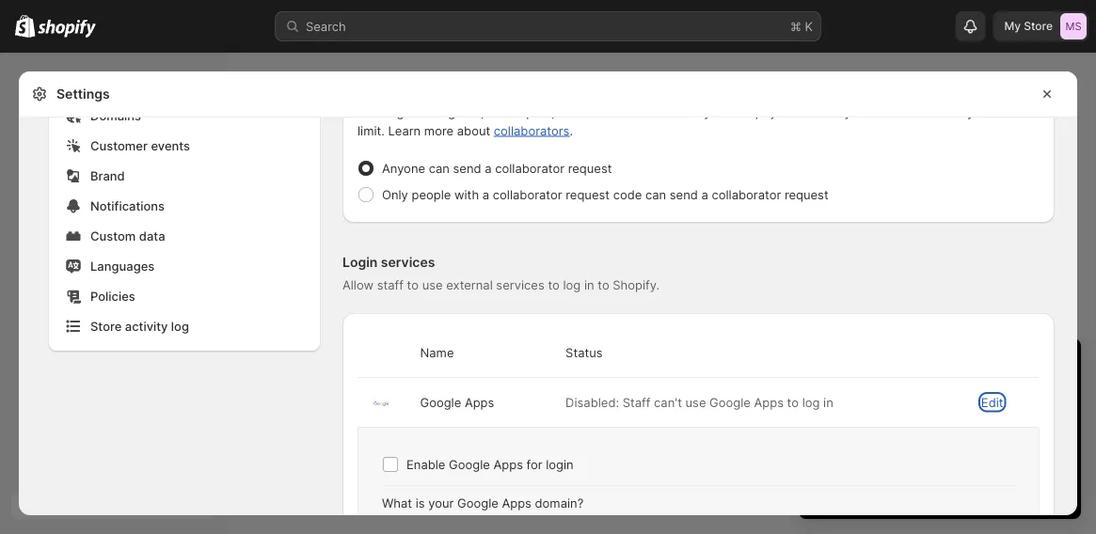 Task type: locate. For each thing, give the bounding box(es) containing it.
1 vertical spatial store
[[871, 446, 900, 461]]

collaborator
[[495, 161, 565, 175], [493, 187, 562, 202], [712, 187, 781, 202]]

request for with
[[566, 187, 610, 202]]

services right external
[[496, 278, 545, 292]]

in right left
[[917, 355, 932, 378]]

and for switch
[[942, 390, 963, 404]]

and inside 'to customize your online store and add bonus features'
[[904, 446, 925, 461]]

send right code
[[670, 187, 698, 202]]

1 horizontal spatial use
[[685, 395, 706, 410]]

1 vertical spatial store
[[90, 319, 122, 334]]

switch
[[818, 390, 857, 404]]

your up get:
[[938, 355, 977, 378]]

1 horizontal spatial store
[[1024, 19, 1053, 33]]

anyone
[[382, 161, 425, 175]]

designers,
[[424, 104, 484, 119]]

custom data
[[90, 229, 165, 243]]

log
[[563, 278, 581, 292], [171, 319, 189, 334], [802, 395, 820, 410]]

shopify
[[733, 104, 777, 119]]

1 vertical spatial staff
[[377, 278, 404, 292]]

your up 'features'
[[1032, 427, 1057, 442]]

shopify image
[[15, 15, 35, 37]]

notifications link
[[60, 193, 309, 219]]

$50
[[833, 427, 856, 442]]

1 vertical spatial and
[[942, 390, 963, 404]]

2 horizontal spatial in
[[917, 355, 932, 378]]

log left shopify.
[[563, 278, 581, 292]]

1 vertical spatial 3
[[859, 408, 867, 423]]

3 right the first
[[859, 408, 867, 423]]

online
[[833, 446, 867, 461]]

store activity log link
[[60, 313, 309, 340]]

custom data link
[[60, 223, 309, 249]]

store right my
[[1024, 19, 1053, 33]]

0 horizontal spatial send
[[453, 161, 481, 175]]

0 vertical spatial send
[[453, 161, 481, 175]]

request
[[568, 161, 612, 175], [566, 187, 610, 202], [785, 187, 829, 202]]

for inside 3 days left in your trial element
[[917, 408, 933, 423]]

0 horizontal spatial plan
[[914, 390, 938, 404]]

1 horizontal spatial and
[[904, 446, 925, 461]]

is
[[416, 496, 425, 510]]

pick your plan
[[902, 480, 978, 494]]

customer
[[90, 138, 148, 153]]

request left code
[[566, 187, 610, 202]]

login
[[546, 457, 574, 472]]

they
[[822, 104, 851, 119]]

a right with
[[482, 187, 489, 202]]

1 vertical spatial log
[[171, 319, 189, 334]]

0 vertical spatial store
[[1024, 19, 1053, 33]]

your
[[704, 104, 730, 119], [967, 104, 993, 119], [938, 355, 977, 378], [1032, 427, 1057, 442], [928, 480, 952, 494], [428, 496, 454, 510]]

a down about
[[485, 161, 492, 175]]

plan inside 'link'
[[955, 480, 978, 494]]

2 vertical spatial and
[[904, 446, 925, 461]]

login
[[342, 255, 378, 270]]

store inside 'to customize your online store and add bonus features'
[[871, 446, 900, 461]]

data
[[139, 229, 165, 243]]

your inside 'to customize your online store and add bonus features'
[[1032, 427, 1057, 442]]

store
[[884, 427, 914, 442], [871, 446, 900, 461]]

0 horizontal spatial 3
[[818, 355, 830, 378]]

staff right allow
[[377, 278, 404, 292]]

apps
[[465, 395, 494, 410], [754, 395, 784, 410], [493, 457, 523, 472], [502, 496, 531, 510]]

plan
[[914, 390, 938, 404], [955, 480, 978, 494]]

left
[[882, 355, 911, 378]]

events
[[151, 138, 190, 153]]

collaborator down anyone can send a collaborator request
[[493, 187, 562, 202]]

$1/month
[[936, 408, 991, 423]]

policies link
[[60, 283, 309, 310]]

3
[[818, 355, 830, 378], [859, 408, 867, 423]]

log down policies link
[[171, 319, 189, 334]]

external
[[446, 278, 493, 292]]

dialog
[[1085, 54, 1096, 534]]

for up credit
[[917, 408, 933, 423]]

1 horizontal spatial for
[[917, 408, 933, 423]]

1 vertical spatial for
[[526, 457, 542, 472]]

1 horizontal spatial staff
[[996, 104, 1023, 119]]

plan up first 3 months for $1/month
[[914, 390, 938, 404]]

disabled: staff can't use google apps to log in
[[566, 395, 833, 410]]

1 horizontal spatial in
[[823, 395, 833, 410]]

a
[[485, 161, 492, 175], [482, 187, 489, 202], [701, 187, 708, 202], [875, 390, 882, 404]]

0 horizontal spatial log
[[171, 319, 189, 334]]

google down name
[[420, 395, 461, 410]]

a left paid
[[875, 390, 882, 404]]

for inside settings dialog
[[526, 457, 542, 472]]

3 left days
[[818, 355, 830, 378]]

2 vertical spatial in
[[823, 395, 833, 410]]

0 vertical spatial use
[[422, 278, 443, 292]]

request down admin.
[[785, 187, 829, 202]]

0 horizontal spatial in
[[584, 278, 594, 292]]

plan down bonus on the right
[[955, 480, 978, 494]]

in left shopify.
[[584, 278, 594, 292]]

in
[[584, 278, 594, 292], [917, 355, 932, 378], [823, 395, 833, 410]]

apps up the what is your google apps domain?
[[493, 457, 523, 472]]

to inside these give designers, developers, and marketers access to your shopify admin. they don't count toward your staff limit. learn more about
[[689, 104, 701, 119]]

1 horizontal spatial 3
[[859, 408, 867, 423]]

google down enable google apps for login
[[457, 496, 498, 510]]

and up $1/month
[[942, 390, 963, 404]]

0 horizontal spatial for
[[526, 457, 542, 472]]

to
[[689, 104, 701, 119], [407, 278, 419, 292], [548, 278, 560, 292], [598, 278, 609, 292], [860, 390, 872, 404], [787, 395, 799, 410], [954, 427, 966, 442]]

0 horizontal spatial staff
[[377, 278, 404, 292]]

0 vertical spatial in
[[584, 278, 594, 292]]

log inside login services allow staff to use external services to log in to shopify.
[[563, 278, 581, 292]]

staff
[[623, 395, 651, 410]]

apps up enable google apps for login
[[465, 395, 494, 410]]

collaborator down collaborators link
[[495, 161, 565, 175]]

languages
[[90, 259, 155, 273]]

1 vertical spatial plan
[[955, 480, 978, 494]]

brand
[[90, 168, 125, 183]]

store inside settings dialog
[[90, 319, 122, 334]]

and
[[559, 104, 580, 119], [942, 390, 963, 404], [904, 446, 925, 461]]

collaborator for send
[[495, 161, 565, 175]]

store down the "policies"
[[90, 319, 122, 334]]

for left login
[[526, 457, 542, 472]]

services right login
[[381, 255, 435, 270]]

trial
[[982, 355, 1015, 378]]

2 horizontal spatial log
[[802, 395, 820, 410]]

2 vertical spatial log
[[802, 395, 820, 410]]

1 vertical spatial can
[[645, 187, 666, 202]]

access
[[645, 104, 686, 119]]

0 vertical spatial log
[[563, 278, 581, 292]]

0 vertical spatial store
[[884, 427, 914, 442]]

1 horizontal spatial send
[[670, 187, 698, 202]]

0 horizontal spatial store
[[90, 319, 122, 334]]

1 vertical spatial in
[[917, 355, 932, 378]]

send
[[453, 161, 481, 175], [670, 187, 698, 202]]

collaborators link
[[494, 123, 570, 138]]

staff inside these give designers, developers, and marketers access to your shopify admin. they don't count toward your staff limit. learn more about
[[996, 104, 1023, 119]]

store down the months
[[884, 427, 914, 442]]

settings dialog
[[19, 0, 1077, 534]]

and left add
[[904, 446, 925, 461]]

in up $50
[[823, 395, 833, 410]]

⌘ k
[[790, 19, 813, 33]]

0 horizontal spatial use
[[422, 278, 443, 292]]

and up .
[[559, 104, 580, 119]]

what is your google apps domain?
[[382, 496, 584, 510]]

can up people
[[429, 161, 450, 175]]

google
[[420, 395, 461, 410], [710, 395, 751, 410], [449, 457, 490, 472], [457, 496, 498, 510]]

can
[[429, 161, 450, 175], [645, 187, 666, 202]]

1 horizontal spatial plan
[[955, 480, 978, 494]]

about
[[457, 123, 490, 138]]

in inside dropdown button
[[917, 355, 932, 378]]

first 3 months for $1/month
[[833, 408, 991, 423]]

0 vertical spatial plan
[[914, 390, 938, 404]]

0 vertical spatial for
[[917, 408, 933, 423]]

login services allow staff to use external services to log in to shopify.
[[342, 255, 660, 292]]

send up with
[[453, 161, 481, 175]]

and inside these give designers, developers, and marketers access to your shopify admin. they don't count toward your staff limit. learn more about
[[559, 104, 580, 119]]

marketers
[[584, 104, 642, 119]]

0 vertical spatial staff
[[996, 104, 1023, 119]]

more
[[424, 123, 454, 138]]

0 vertical spatial can
[[429, 161, 450, 175]]

1 horizontal spatial services
[[496, 278, 545, 292]]

request up only people with a collaborator request code can send a collaborator request
[[568, 161, 612, 175]]

can right code
[[645, 187, 666, 202]]

1 horizontal spatial log
[[563, 278, 581, 292]]

your right pick
[[928, 480, 952, 494]]

your inside 3 days left in your trial dropdown button
[[938, 355, 977, 378]]

0 horizontal spatial and
[[559, 104, 580, 119]]

use right can't
[[685, 395, 706, 410]]

get:
[[967, 390, 989, 404]]

store down '$50 app store credit' on the right
[[871, 446, 900, 461]]

your right toward
[[967, 104, 993, 119]]

2 horizontal spatial and
[[942, 390, 963, 404]]

0 vertical spatial services
[[381, 255, 435, 270]]

0 vertical spatial 3
[[818, 355, 830, 378]]

customer events link
[[60, 133, 309, 159]]

0 vertical spatial and
[[559, 104, 580, 119]]

use
[[422, 278, 443, 292], [685, 395, 706, 410]]

months
[[870, 408, 913, 423]]

for
[[917, 408, 933, 423], [526, 457, 542, 472]]

and for to
[[904, 446, 925, 461]]

use left external
[[422, 278, 443, 292]]

store activity log
[[90, 319, 189, 334]]

staff right toward
[[996, 104, 1023, 119]]

admin.
[[780, 104, 819, 119]]

store
[[1024, 19, 1053, 33], [90, 319, 122, 334]]

log left the first
[[802, 395, 820, 410]]



Task type: describe. For each thing, give the bounding box(es) containing it.
google right can't
[[710, 395, 751, 410]]

3 inside 3 days left in your trial dropdown button
[[818, 355, 830, 378]]

customer events
[[90, 138, 190, 153]]

$50 app store credit
[[833, 427, 950, 442]]

custom
[[90, 229, 136, 243]]

collaborator for with
[[493, 187, 562, 202]]

k
[[805, 19, 813, 33]]

toward
[[924, 104, 964, 119]]

first
[[833, 408, 855, 423]]

google up the what is your google apps domain?
[[449, 457, 490, 472]]

apps left domain?
[[502, 496, 531, 510]]

app
[[859, 427, 881, 442]]

request for send
[[568, 161, 612, 175]]

collaborators .
[[494, 123, 573, 138]]

code
[[613, 187, 642, 202]]

paid
[[886, 390, 910, 404]]

allow
[[342, 278, 374, 292]]

brand link
[[60, 163, 309, 189]]

status
[[566, 345, 603, 360]]

3 days left in your trial
[[818, 355, 1015, 378]]

your left shopify
[[704, 104, 730, 119]]

0 horizontal spatial can
[[429, 161, 450, 175]]

policies
[[90, 289, 135, 303]]

a down these give designers, developers, and marketers access to your shopify admin. they don't count toward your staff limit. learn more about
[[701, 187, 708, 202]]

for for login
[[526, 457, 542, 472]]

1 horizontal spatial can
[[645, 187, 666, 202]]

1 vertical spatial use
[[685, 395, 706, 410]]

limit.
[[358, 123, 385, 138]]

3 days left in your trial element
[[799, 388, 1081, 519]]

collaborator down shopify
[[712, 187, 781, 202]]

my store
[[1004, 19, 1053, 33]]

languages link
[[60, 253, 309, 279]]

customize
[[969, 427, 1028, 442]]

my store image
[[1060, 13, 1087, 40]]

with
[[454, 187, 479, 202]]

give
[[397, 104, 421, 119]]

these give designers, developers, and marketers access to your shopify admin. they don't count toward your staff limit. learn more about
[[358, 104, 1023, 138]]

your right is
[[428, 496, 454, 510]]

3 days left in your trial button
[[799, 339, 1081, 378]]

to inside 'to customize your online store and add bonus features'
[[954, 427, 966, 442]]

pick
[[902, 480, 925, 494]]

shopify image
[[38, 19, 96, 38]]

people
[[412, 187, 451, 202]]

domains link
[[60, 103, 309, 129]]

credit
[[917, 427, 950, 442]]

3 inside 3 days left in your trial element
[[859, 408, 867, 423]]

enable
[[406, 457, 445, 472]]

activity
[[125, 319, 168, 334]]

only
[[382, 187, 408, 202]]

⌘
[[790, 19, 801, 33]]

name
[[420, 345, 454, 360]]

developers,
[[488, 104, 555, 119]]

switch to a paid plan and get:
[[818, 390, 989, 404]]

what
[[382, 496, 412, 510]]

don't
[[855, 104, 884, 119]]

my
[[1004, 19, 1021, 33]]

1 vertical spatial services
[[496, 278, 545, 292]]

.
[[570, 123, 573, 138]]

shopify.
[[613, 278, 660, 292]]

anyone can send a collaborator request
[[382, 161, 612, 175]]

in inside login services allow staff to use external services to log in to shopify.
[[584, 278, 594, 292]]

days
[[835, 355, 877, 378]]

features
[[993, 446, 1041, 461]]

domains
[[90, 108, 141, 123]]

add
[[929, 446, 951, 461]]

for for $1/month
[[917, 408, 933, 423]]

bonus
[[954, 446, 990, 461]]

pick your plan link
[[818, 474, 1062, 501]]

enable google apps for login
[[406, 457, 574, 472]]

these
[[358, 104, 393, 119]]

settings
[[56, 86, 110, 102]]

a inside 3 days left in your trial element
[[875, 390, 882, 404]]

0 horizontal spatial services
[[381, 255, 435, 270]]

use inside login services allow staff to use external services to log in to shopify.
[[422, 278, 443, 292]]

collaborators
[[494, 123, 570, 138]]

search
[[306, 19, 346, 33]]

notifications
[[90, 199, 165, 213]]

staff inside login services allow staff to use external services to log in to shopify.
[[377, 278, 404, 292]]

to customize your online store and add bonus features
[[833, 427, 1057, 461]]

can't
[[654, 395, 682, 410]]

disabled:
[[566, 395, 619, 410]]

domain?
[[535, 496, 584, 510]]

1 vertical spatial send
[[670, 187, 698, 202]]

google apps
[[420, 395, 494, 410]]

edit
[[981, 395, 1003, 410]]

count
[[887, 104, 920, 119]]

your inside the pick your plan 'link'
[[928, 480, 952, 494]]

edit button
[[981, 395, 1003, 410]]

apps left switch
[[754, 395, 784, 410]]

only people with a collaborator request code can send a collaborator request
[[382, 187, 829, 202]]

learn
[[388, 123, 421, 138]]

enabled: staff can use google apps to log in image
[[373, 401, 390, 407]]



Task type: vqa. For each thing, say whether or not it's contained in the screenshot.
THE DISABLED:
yes



